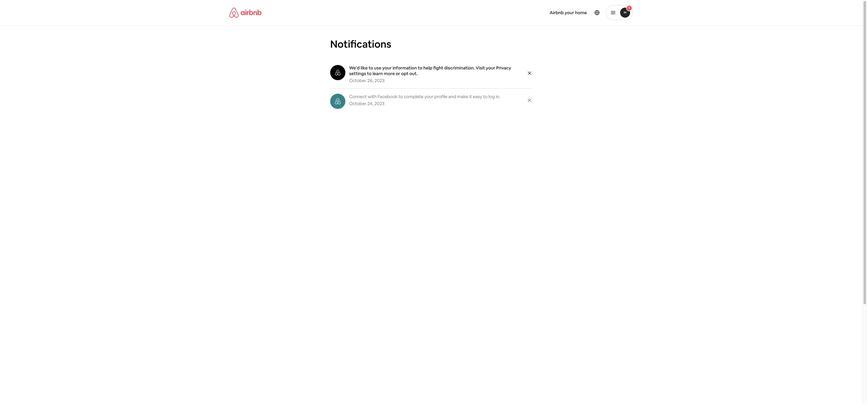 Task type: describe. For each thing, give the bounding box(es) containing it.
connect with facebook to complete your profile and make it easy to log in. october 24, 2023
[[349, 94, 501, 106]]

information
[[393, 65, 417, 71]]

october inside connect with facebook to complete your profile and make it easy to log in. october 24, 2023
[[349, 101, 367, 106]]

to left help
[[418, 65, 423, 71]]

your inside connect with facebook to complete your profile and make it easy to log in. october 24, 2023
[[425, 94, 434, 99]]

discrimination.
[[445, 65, 475, 71]]

it
[[470, 94, 472, 99]]

your inside profile element
[[565, 10, 575, 15]]

facebook
[[378, 94, 398, 99]]

airbnb
[[550, 10, 564, 15]]

connect
[[349, 94, 367, 99]]

to left complete
[[399, 94, 403, 99]]

october inside the we'd like to use your information to help fight discrimination. visit your privacy settings to learn more or opt out. october 26, 2023
[[349, 78, 367, 83]]

visit
[[476, 65, 485, 71]]

1 button
[[606, 5, 634, 20]]

out.
[[410, 71, 418, 76]]

profile element
[[439, 0, 634, 25]]

help
[[424, 65, 433, 71]]

use
[[374, 65, 382, 71]]

your right visit
[[486, 65, 496, 71]]

we'd like to use your information to help fight discrimination. visit your privacy settings to learn more or opt out. october 26, 2023
[[349, 65, 512, 83]]

to up 26,
[[367, 71, 372, 76]]

with
[[368, 94, 377, 99]]

and
[[449, 94, 456, 99]]

privacy
[[497, 65, 512, 71]]

or
[[396, 71, 401, 76]]



Task type: vqa. For each thing, say whether or not it's contained in the screenshot.
delay in the left of the page
no



Task type: locate. For each thing, give the bounding box(es) containing it.
opt
[[401, 71, 409, 76]]

1 vertical spatial 2023
[[375, 101, 385, 106]]

2023 down 'learn'
[[375, 78, 385, 83]]

0 vertical spatial 2023
[[375, 78, 385, 83]]

complete
[[404, 94, 424, 99]]

your left profile
[[425, 94, 434, 99]]

1
[[629, 6, 630, 10]]

october
[[349, 78, 367, 83], [349, 101, 367, 106]]

to left the log
[[484, 94, 488, 99]]

airbnb your home link
[[546, 6, 591, 19]]

2023 right 24,
[[375, 101, 385, 106]]

log
[[489, 94, 495, 99]]

your right use
[[383, 65, 392, 71]]

26,
[[368, 78, 374, 83]]

2 october from the top
[[349, 101, 367, 106]]

1 october from the top
[[349, 78, 367, 83]]

more
[[384, 71, 395, 76]]

in.
[[496, 94, 501, 99]]

we'd
[[349, 65, 360, 71]]

home
[[576, 10, 587, 15]]

make
[[457, 94, 469, 99]]

fight
[[434, 65, 444, 71]]

24,
[[368, 101, 374, 106]]

2023 inside connect with facebook to complete your profile and make it easy to log in. october 24, 2023
[[375, 101, 385, 106]]

to right like
[[369, 65, 373, 71]]

2023 inside the we'd like to use your information to help fight discrimination. visit your privacy settings to learn more or opt out. october 26, 2023
[[375, 78, 385, 83]]

to
[[369, 65, 373, 71], [418, 65, 423, 71], [367, 71, 372, 76], [399, 94, 403, 99], [484, 94, 488, 99]]

october down settings
[[349, 78, 367, 83]]

like
[[361, 65, 368, 71]]

profile
[[435, 94, 448, 99]]

1 vertical spatial october
[[349, 101, 367, 106]]

easy
[[473, 94, 483, 99]]

notifications
[[331, 38, 392, 51]]

0 vertical spatial october
[[349, 78, 367, 83]]

your left the home at top right
[[565, 10, 575, 15]]

your
[[565, 10, 575, 15], [383, 65, 392, 71], [486, 65, 496, 71], [425, 94, 434, 99]]

learn
[[373, 71, 383, 76]]

settings
[[349, 71, 366, 76]]

airbnb your home
[[550, 10, 587, 15]]

october down the connect
[[349, 101, 367, 106]]

2023
[[375, 78, 385, 83], [375, 101, 385, 106]]



